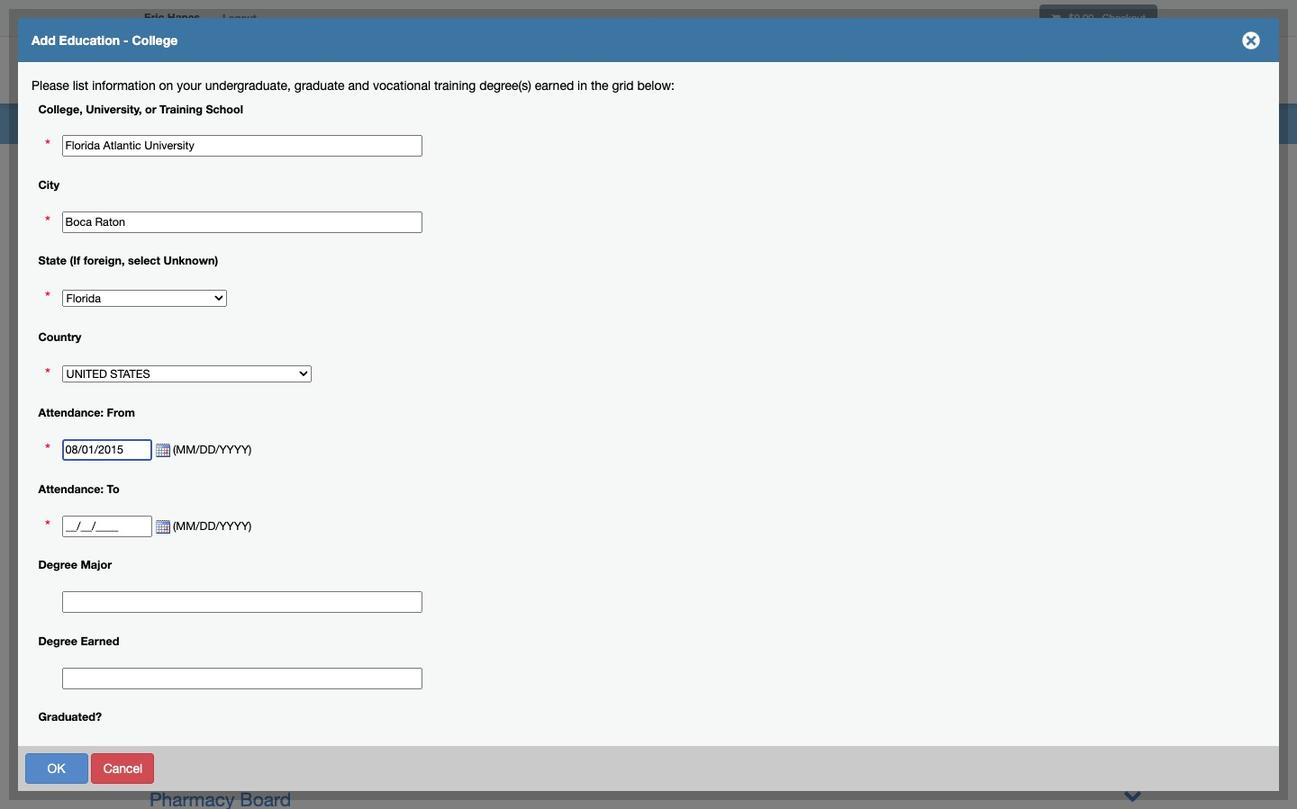 Task type: describe. For each thing, give the bounding box(es) containing it.
(mm/dd/yyyy) for attendance: to text field
[[170, 520, 261, 533]]

2 horizontal spatial or
[[494, 205, 506, 218]]

* down "country"
[[45, 365, 50, 383]]

detective, security, fingerprint & alarm contractor board link
[[150, 382, 633, 404]]

graduated?
[[38, 711, 102, 724]]

* up the military
[[45, 136, 50, 154]]

nursing for nursing board
[[215, 604, 259, 619]]

2 advanced practice nurse from the top
[[215, 688, 358, 703]]

2 advanced from the top
[[215, 688, 272, 703]]

college, university, or training school for please list information on your undergraduate, graduate and vocational training degree(s) earned in the grid below:
[[38, 102, 243, 116]]

earned
[[535, 78, 574, 93]]

personal information
[[45, 376, 162, 390]]

grid
[[612, 78, 634, 93]]

location
[[105, 559, 154, 574]]

illinois department of financial and professional regulation image
[[135, 41, 546, 98]]

information
[[92, 78, 156, 93]]

public
[[45, 312, 80, 326]]

checkout
[[1102, 12, 1146, 23]]

training
[[434, 78, 476, 93]]

0 horizontal spatial &
[[360, 531, 372, 552]]

0 vertical spatial information
[[281, 78, 345, 93]]

professional
[[116, 32, 215, 48]]

practice for 3rd start link
[[275, 688, 321, 703]]

education left -
[[59, 32, 120, 48]]

in
[[577, 78, 587, 93]]

detective,
[[150, 382, 234, 404]]

training for action
[[422, 358, 465, 372]]

major
[[81, 559, 112, 572]]

undergraduate,
[[205, 78, 291, 93]]

nursing board (rn, lpn & apn)
[[150, 531, 421, 552]]

accounting
[[150, 233, 246, 255]]

select
[[128, 254, 160, 268]]

1 horizontal spatial school
[[350, 205, 388, 218]]

degree for degree earned
[[38, 635, 77, 648]]

registered
[[32, 32, 113, 48]]

dental board detective, security, fingerprint & alarm contractor board limited liability company massage therapy board
[[150, 352, 633, 463]]

massage therapy board link
[[150, 441, 357, 463]]

start for third start link from the bottom of the page
[[141, 604, 168, 619]]

0 vertical spatial education information
[[221, 78, 345, 93]]

home
[[882, 66, 913, 78]]

state
[[38, 254, 67, 268]]

military status
[[45, 156, 125, 170]]

Degree Major text field
[[62, 592, 422, 614]]

permit
[[155, 513, 192, 528]]

degree major
[[38, 559, 112, 572]]

shopping cart image
[[1051, 14, 1061, 24]]

change
[[82, 468, 126, 482]]

contractor
[[486, 382, 576, 404]]

your
[[177, 78, 202, 93]]

nurse for 3rd start link
[[325, 688, 358, 703]]

my account
[[942, 66, 1014, 78]]

Degree Earned text field
[[62, 668, 422, 690]]

chevron down image
[[1123, 786, 1142, 805]]

agency
[[240, 293, 303, 314]]

education down temporary
[[45, 559, 102, 574]]

birth
[[89, 422, 116, 436]]

nurse
[[218, 32, 262, 48]]

party
[[45, 266, 74, 280]]

name
[[45, 468, 78, 482]]

eric hanes
[[144, 11, 200, 24]]

action for college, university, or training school
[[256, 358, 291, 372]]

temporary
[[45, 513, 105, 528]]

alarm
[[431, 382, 480, 404]]

Attendance: From text field
[[62, 440, 152, 462]]

delete this row image
[[256, 233, 271, 247]]

services
[[1084, 66, 1136, 78]]

university, for please list information on your undergraduate, graduate and vocational training degree(s) earned in the grid below:
[[86, 102, 142, 116]]

public and mailing addresses
[[45, 312, 149, 344]]

Attendance: To text field
[[62, 516, 152, 538]]

edit this row image
[[277, 234, 295, 246]]

limited
[[150, 412, 212, 433]]

accounting board architecture board collection agency board
[[150, 233, 359, 314]]

college, for action
[[301, 358, 345, 372]]

& inside dental board detective, security, fingerprint & alarm contractor board limited liability company massage therapy board
[[414, 382, 426, 404]]

City text field
[[62, 212, 422, 233]]

ged)
[[509, 205, 536, 218]]

-
[[123, 32, 128, 48]]

therapy inside dental board detective, security, fingerprint & alarm contractor board limited liability company massage therapy board
[[232, 441, 300, 463]]

collection
[[150, 293, 234, 314]]

of
[[75, 422, 86, 436]]

type
[[391, 205, 416, 218]]

eric
[[144, 11, 164, 24]]

an
[[338, 123, 353, 138]]

corporation
[[221, 501, 322, 522]]

fields
[[221, 123, 256, 138]]

home link
[[867, 41, 928, 104]]

online
[[1043, 66, 1081, 78]]

graduated
[[305, 232, 359, 245]]

registered
[[45, 92, 106, 106]]

instructions
[[112, 110, 178, 124]]

education up fields
[[221, 78, 277, 93]]

asterisk
[[356, 123, 404, 138]]

online services link
[[1028, 41, 1162, 104]]

country
[[38, 331, 81, 344]]

1 advanced from the top
[[215, 660, 272, 675]]

* down city
[[45, 213, 50, 231]]

liability
[[217, 412, 281, 433]]

with
[[309, 123, 335, 138]]

0 vertical spatial and
[[348, 78, 369, 93]]

vocational
[[373, 78, 431, 93]]

please list information on your undergraduate, graduate and vocational training degree(s) earned in the grid below:
[[32, 78, 675, 93]]

school,
[[450, 205, 491, 218]]

close window image
[[1237, 26, 1266, 55]]

25. please list information on your undergraduate, graduate and vocational training degree(s) earned in the grid below: element
[[251, 352, 1231, 406]]

company
[[287, 412, 369, 433]]

method
[[112, 202, 155, 216]]

date of birth
[[45, 422, 116, 436]]

authorization
[[45, 248, 119, 262]]

status
[[89, 156, 125, 170]]

logout link
[[209, 0, 270, 36]]

$0.00 checkout
[[1066, 12, 1146, 23]]

personal
[[45, 376, 94, 390]]

hanes
[[167, 11, 200, 24]]



Task type: locate. For each thing, give the bounding box(es) containing it.
list
[[73, 78, 89, 93]]

lpn
[[319, 531, 355, 552]]

* down attendance: to
[[45, 517, 50, 535]]

graduate
[[294, 78, 345, 93]]

2 application from the top
[[45, 202, 108, 216]]

0 vertical spatial or
[[145, 102, 156, 116]]

education information up marked
[[221, 78, 345, 93]]

1 practice from the top
[[275, 660, 321, 675]]

1 vertical spatial advanced
[[215, 688, 272, 703]]

nursing for nursing board (rn, lpn & apn)
[[150, 531, 215, 552]]

application inside registered nurse(rn) application instructions
[[45, 110, 108, 124]]

practice for 2nd start link from the top
[[275, 660, 321, 675]]

college,
[[38, 102, 83, 116], [301, 358, 345, 372]]

advanced practice nurse up occupational therapy board
[[215, 688, 358, 703]]

application method
[[45, 202, 155, 216]]

0 vertical spatial college,
[[38, 102, 83, 116]]

2 (mm/dd/yyyy) from the top
[[170, 520, 261, 533]]

degree left major
[[38, 559, 77, 572]]

accounting board link
[[150, 233, 302, 255]]

nursing down to
[[108, 513, 152, 528]]

advanced down nursing board
[[215, 660, 272, 675]]

application
[[45, 110, 108, 124], [45, 202, 108, 216]]

* up public
[[45, 289, 50, 307]]

2 vertical spatial start link
[[141, 688, 168, 703]]

or
[[145, 102, 156, 116], [494, 205, 506, 218], [408, 358, 419, 372]]

are
[[416, 123, 435, 138]]

attendance: for attendance: to
[[38, 483, 104, 496]]

fields marked with an asterisk * are required.
[[221, 123, 492, 138]]

1 vertical spatial attendance:
[[38, 483, 104, 496]]

1 vertical spatial and
[[84, 312, 105, 326]]

college, university, or training school down information
[[38, 102, 243, 116]]

0 vertical spatial application
[[45, 110, 108, 124]]

university, for action
[[349, 358, 405, 372]]

medical
[[150, 501, 216, 522]]

and inside public and mailing addresses
[[84, 312, 105, 326]]

fingerprint
[[318, 382, 409, 404]]

0 vertical spatial &
[[414, 382, 426, 404]]

0 vertical spatial degree
[[38, 559, 77, 572]]

advanced up occupational therapy board link
[[215, 688, 272, 703]]

1 vertical spatial application
[[45, 202, 108, 216]]

1 advanced practice nurse from the top
[[215, 660, 358, 675]]

0 horizontal spatial university,
[[86, 102, 142, 116]]

or down information
[[145, 102, 156, 116]]

university, up fingerprint
[[349, 358, 405, 372]]

2 start from the top
[[141, 660, 168, 675]]

1 horizontal spatial or
[[408, 358, 419, 372]]

1 vertical spatial start
[[141, 660, 168, 675]]

massage
[[150, 441, 226, 463]]

college, for please list information on your undergraduate, graduate and vocational training degree(s) earned in the grid below:
[[38, 102, 83, 116]]

college, up fingerprint
[[301, 358, 345, 372]]

& left alarm
[[414, 382, 426, 404]]

2 action from the top
[[256, 358, 291, 372]]

nursing up degree earned text box
[[215, 604, 259, 619]]

attendance: for attendance: from
[[38, 407, 104, 420]]

0 vertical spatial training
[[160, 102, 203, 116]]

2 horizontal spatial school
[[469, 358, 506, 372]]

medical corporation
[[150, 501, 322, 522]]

0 vertical spatial attendance:
[[38, 407, 104, 420]]

0 horizontal spatial college,
[[38, 102, 83, 116]]

training up alarm
[[422, 358, 465, 372]]

(high
[[419, 205, 447, 218]]

and up the addresses
[[84, 312, 105, 326]]

university, inside 25. please list information on your undergraduate, graduate and vocational training degree(s) earned in the grid below: element
[[349, 358, 405, 372]]

attendance: down the name
[[38, 483, 104, 496]]

school inside 25. please list information on your undergraduate, graduate and vocational training degree(s) earned in the grid below: element
[[469, 358, 506, 372]]

degree left earned
[[38, 635, 77, 648]]

1 vertical spatial college, university, or training school
[[301, 358, 506, 372]]

education up degree earned
[[45, 605, 102, 620]]

information up the from
[[98, 376, 162, 390]]

college, university, or training school for action
[[301, 358, 506, 372]]

and right graduate
[[348, 78, 369, 93]]

0 horizontal spatial education information
[[45, 605, 169, 620]]

authorization for third- party contact
[[45, 248, 175, 280]]

1 horizontal spatial college,
[[301, 358, 345, 372]]

* down date
[[45, 441, 50, 459]]

training down your on the top of page
[[160, 102, 203, 116]]

application down registered
[[45, 110, 108, 124]]

nurse for 2nd start link from the top
[[325, 660, 358, 675]]

or left ged)
[[494, 205, 506, 218]]

or up detective, security, fingerprint & alarm contractor board link
[[408, 358, 419, 372]]

0 vertical spatial university,
[[86, 102, 142, 116]]

1 vertical spatial therapy
[[267, 759, 336, 781]]

therapy
[[232, 441, 300, 463], [267, 759, 336, 781]]

degree for degree major
[[38, 559, 77, 572]]

required.
[[439, 123, 492, 138]]

1 horizontal spatial university,
[[349, 358, 405, 372]]

dental board link
[[150, 352, 260, 374]]

start for 3rd start link
[[141, 688, 168, 703]]

online services
[[1043, 66, 1139, 78]]

education location
[[45, 559, 154, 574]]

0 vertical spatial (mm/dd/yyyy)
[[170, 444, 261, 457]]

2 vertical spatial or
[[408, 358, 419, 372]]

information
[[281, 78, 345, 93], [98, 376, 162, 390], [105, 605, 169, 620]]

application down city
[[45, 202, 108, 216]]

action inside 24. please list information on your primary school education in the grid below: element
[[256, 205, 291, 218]]

from
[[107, 407, 135, 420]]

name change
[[45, 468, 126, 482]]

0 horizontal spatial and
[[84, 312, 105, 326]]

None button
[[25, 754, 88, 784], [91, 754, 154, 784], [227, 754, 299, 784], [303, 754, 353, 784], [1147, 754, 1259, 784], [25, 754, 88, 784], [91, 754, 154, 784], [227, 754, 299, 784], [303, 754, 353, 784], [1147, 754, 1259, 784]]

2 degree from the top
[[38, 635, 77, 648]]

start for 2nd start link from the top
[[141, 660, 168, 675]]

0 vertical spatial nurse
[[325, 660, 358, 675]]

3 start from the top
[[141, 688, 168, 703]]

nurse(rn)
[[109, 92, 167, 106]]

0 horizontal spatial school
[[206, 102, 243, 116]]

0 vertical spatial college, university, or training school
[[38, 102, 243, 116]]

mailing
[[108, 312, 149, 326]]

0 vertical spatial advanced
[[215, 660, 272, 675]]

attendance: from
[[38, 407, 135, 420]]

2 vertical spatial school
[[469, 358, 506, 372]]

nursing down permit at the bottom of page
[[150, 531, 215, 552]]

university,
[[86, 102, 142, 116], [349, 358, 405, 372]]

attendance: up of
[[38, 407, 104, 420]]

1 vertical spatial action
[[256, 358, 291, 372]]

1 vertical spatial advanced practice nurse
[[215, 688, 358, 703]]

practice up occupational therapy board
[[275, 688, 321, 703]]

2 attendance: from the top
[[38, 483, 104, 496]]

school for action
[[469, 358, 506, 372]]

1 vertical spatial practice
[[275, 688, 321, 703]]

earned
[[81, 635, 119, 648]]

0 vertical spatial start
[[141, 604, 168, 619]]

college, university, or training school up detective, security, fingerprint & alarm contractor board link
[[301, 358, 506, 372]]

primary school type (high school, or ged)
[[305, 205, 536, 218]]

College, University, or Training School text field
[[62, 136, 422, 157]]

advanced
[[215, 660, 272, 675], [215, 688, 272, 703]]

board
[[251, 233, 302, 255], [257, 263, 308, 285], [308, 293, 359, 314], [209, 352, 260, 374], [582, 382, 633, 404], [305, 441, 357, 463], [220, 531, 271, 552], [262, 604, 296, 619], [341, 759, 392, 781]]

2 vertical spatial start
[[141, 688, 168, 703]]

third-
[[141, 248, 175, 262]]

or for please list information on your undergraduate, graduate and vocational training degree(s) earned in the grid below:
[[145, 102, 156, 116]]

1 vertical spatial (mm/dd/yyyy)
[[170, 520, 261, 533]]

my
[[942, 66, 958, 78]]

24. please list information on your primary school education in the grid below: element
[[251, 199, 1163, 253]]

military
[[45, 156, 86, 170]]

university, down information
[[86, 102, 142, 116]]

action up security,
[[256, 358, 291, 372]]

attendance:
[[38, 407, 104, 420], [38, 483, 104, 496]]

foreign,
[[83, 254, 125, 268]]

0 vertical spatial school
[[206, 102, 243, 116]]

1 horizontal spatial education information
[[221, 78, 345, 93]]

1 horizontal spatial training
[[422, 358, 465, 372]]

1 nurse from the top
[[325, 660, 358, 675]]

1 start link from the top
[[141, 604, 168, 619]]

3 start link from the top
[[141, 688, 168, 703]]

1 vertical spatial degree
[[38, 635, 77, 648]]

2 nurse from the top
[[325, 688, 358, 703]]

(mm/dd/yyyy) for "attendance: from" text box
[[170, 444, 261, 457]]

college, university, or training school inside 25. please list information on your undergraduate, graduate and vocational training degree(s) earned in the grid below: element
[[301, 358, 506, 372]]

to
[[107, 483, 119, 496]]

1 vertical spatial start link
[[141, 660, 168, 675]]

temporary nursing permit
[[45, 513, 192, 528]]

medical corporation link
[[150, 501, 322, 522]]

2 start link from the top
[[141, 660, 168, 675]]

None image field
[[152, 444, 170, 459], [152, 520, 170, 535], [152, 444, 170, 459], [152, 520, 170, 535]]

1 vertical spatial school
[[350, 205, 388, 218]]

architecture
[[150, 263, 252, 285]]

0 vertical spatial advanced practice nurse
[[215, 660, 358, 675]]

0 horizontal spatial or
[[145, 102, 156, 116]]

please
[[32, 78, 69, 93]]

practice down nursing board
[[275, 660, 321, 675]]

1 vertical spatial education information
[[45, 605, 169, 620]]

education information up earned
[[45, 605, 169, 620]]

action up delete this row icon
[[256, 205, 291, 218]]

limited liability company link
[[150, 412, 369, 433]]

add education - college
[[32, 32, 178, 48]]

(if
[[70, 254, 80, 268]]

nursing board
[[215, 604, 296, 619]]

1 vertical spatial &
[[360, 531, 372, 552]]

on
[[159, 78, 173, 93]]

1 vertical spatial or
[[494, 205, 506, 218]]

information down location
[[105, 605, 169, 620]]

* down the graduated?
[[45, 745, 50, 763]]

or for action
[[408, 358, 419, 372]]

college, inside 25. please list information on your undergraduate, graduate and vocational training degree(s) earned in the grid below: element
[[301, 358, 345, 372]]

school for please list information on your undergraduate, graduate and vocational training degree(s) earned in the grid below:
[[206, 102, 243, 116]]

registered professional nurse
[[32, 32, 262, 48]]

college, down "please"
[[38, 102, 83, 116]]

(rn,
[[277, 531, 313, 552]]

school
[[206, 102, 243, 116], [350, 205, 388, 218], [469, 358, 506, 372]]

nursing board (rn, lpn & apn) link
[[150, 531, 421, 552]]

1 vertical spatial nurse
[[325, 688, 358, 703]]

& right "lpn"
[[360, 531, 372, 552]]

school left the type
[[350, 205, 388, 218]]

unknown)
[[164, 254, 218, 268]]

1 vertical spatial nursing
[[150, 531, 215, 552]]

occupational
[[150, 759, 262, 781]]

action for primary school type (high school, or ged)
[[256, 205, 291, 218]]

1 vertical spatial training
[[422, 358, 465, 372]]

advanced practice nurse down nursing board
[[215, 660, 358, 675]]

1 (mm/dd/yyyy) from the top
[[170, 444, 261, 457]]

0 vertical spatial start link
[[141, 604, 168, 619]]

2 practice from the top
[[275, 688, 321, 703]]

2 vertical spatial information
[[105, 605, 169, 620]]

college, university, or training school
[[38, 102, 243, 116], [301, 358, 506, 372]]

2 vertical spatial nursing
[[215, 604, 259, 619]]

1 degree from the top
[[38, 559, 77, 572]]

college
[[132, 32, 178, 48]]

0 horizontal spatial training
[[160, 102, 203, 116]]

start link
[[141, 604, 168, 619], [141, 660, 168, 675], [141, 688, 168, 703]]

1 vertical spatial information
[[98, 376, 162, 390]]

information up with
[[281, 78, 345, 93]]

1 vertical spatial university,
[[349, 358, 405, 372]]

my account link
[[928, 41, 1028, 104]]

degree
[[38, 559, 77, 572], [38, 635, 77, 648]]

1 action from the top
[[256, 205, 291, 218]]

for
[[123, 248, 138, 262]]

1 horizontal spatial and
[[348, 78, 369, 93]]

* left are
[[408, 123, 413, 138]]

1 horizontal spatial &
[[414, 382, 426, 404]]

education
[[59, 32, 120, 48], [221, 78, 277, 93], [45, 559, 102, 574], [45, 605, 102, 620]]

start
[[141, 604, 168, 619], [141, 660, 168, 675], [141, 688, 168, 703]]

architecture board link
[[150, 263, 308, 285]]

0 vertical spatial practice
[[275, 660, 321, 675]]

marked
[[260, 123, 306, 138]]

action inside 25. please list information on your undergraduate, graduate and vocational training degree(s) earned in the grid below: element
[[256, 358, 291, 372]]

1 horizontal spatial college, university, or training school
[[301, 358, 506, 372]]

close window image
[[1237, 26, 1266, 55]]

city
[[38, 178, 60, 192]]

1 application from the top
[[45, 110, 108, 124]]

degree(s)
[[479, 78, 531, 93]]

0 vertical spatial nursing
[[108, 513, 152, 528]]

date
[[45, 422, 71, 436]]

0 vertical spatial therapy
[[232, 441, 300, 463]]

1 start from the top
[[141, 604, 168, 619]]

collection agency board link
[[150, 293, 359, 314]]

action
[[256, 205, 291, 218], [256, 358, 291, 372]]

attendance: to
[[38, 483, 119, 496]]

0 vertical spatial action
[[256, 205, 291, 218]]

training for please list information on your undergraduate, graduate and vocational training degree(s) earned in the grid below:
[[160, 102, 203, 116]]

logout
[[222, 12, 257, 23]]

1 attendance: from the top
[[38, 407, 104, 420]]

school up alarm
[[469, 358, 506, 372]]

contact
[[78, 266, 123, 280]]

school up fields
[[206, 102, 243, 116]]

0 horizontal spatial college, university, or training school
[[38, 102, 243, 116]]

1 vertical spatial college,
[[301, 358, 345, 372]]



Task type: vqa. For each thing, say whether or not it's contained in the screenshot.
GED)
yes



